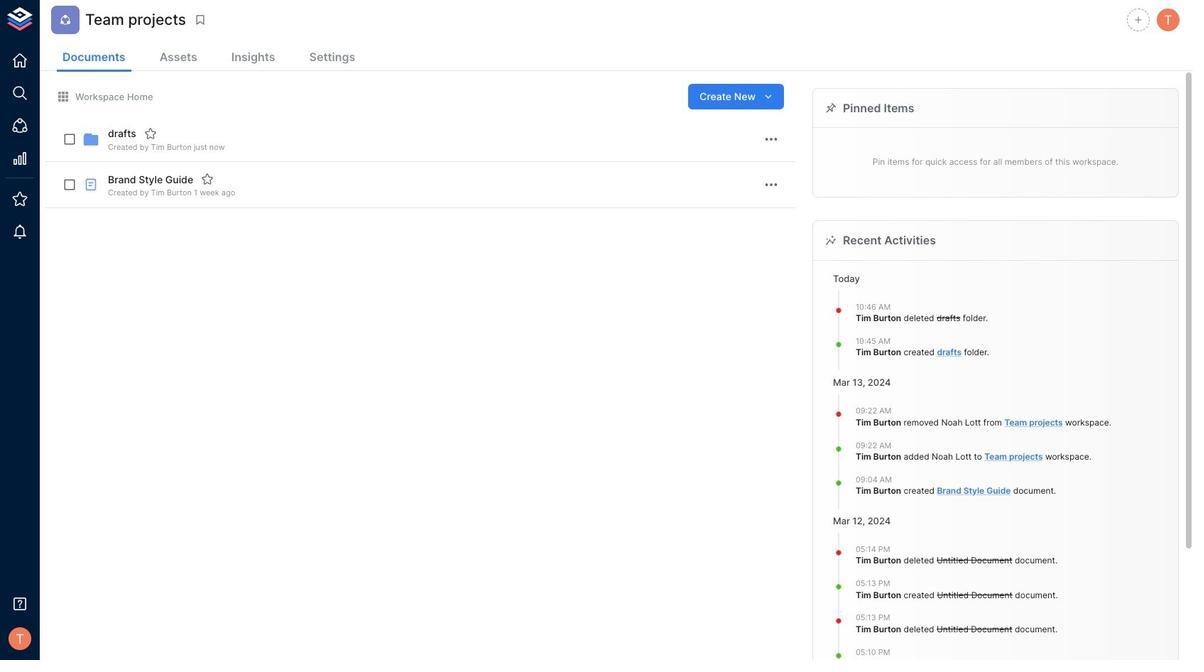 Task type: describe. For each thing, give the bounding box(es) containing it.
favorite image
[[201, 173, 214, 186]]

bookmark image
[[194, 14, 207, 26]]

favorite image
[[144, 127, 157, 140]]



Task type: vqa. For each thing, say whether or not it's contained in the screenshot.
help image
no



